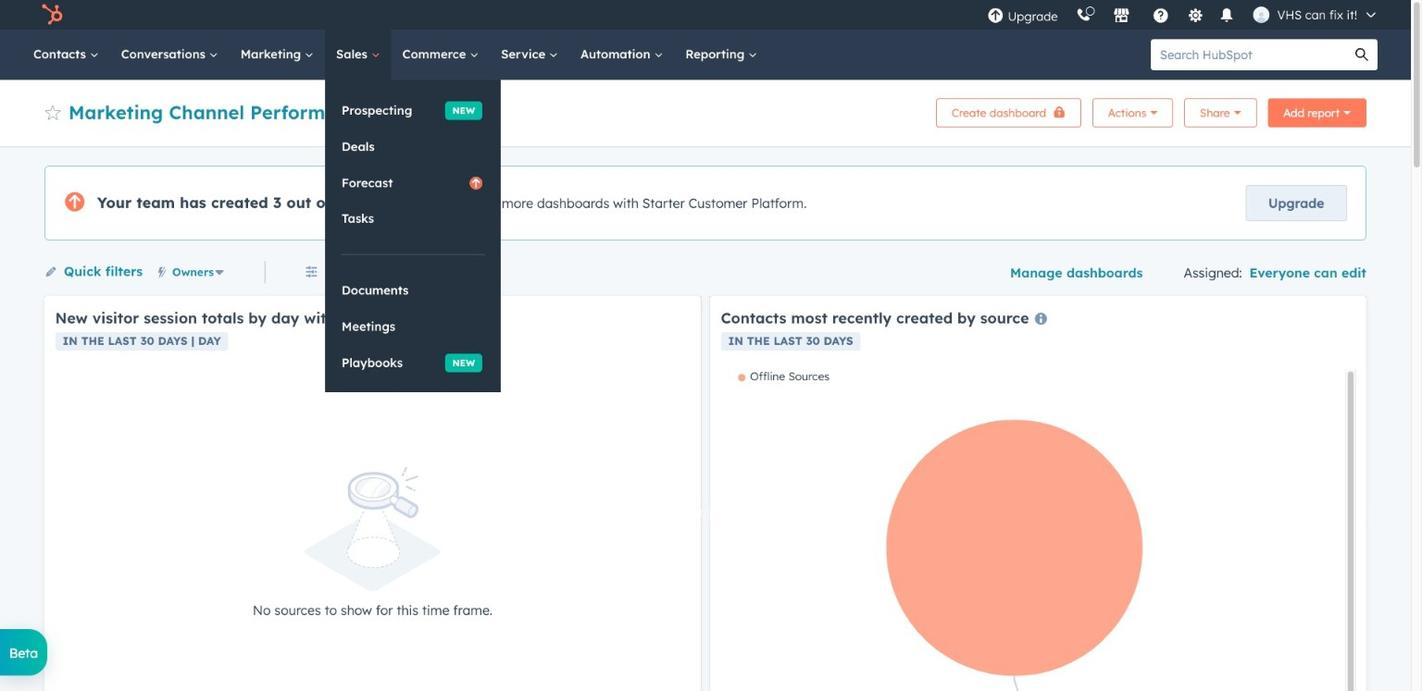Task type: vqa. For each thing, say whether or not it's contained in the screenshot.
the "Interactive chart" image
yes



Task type: describe. For each thing, give the bounding box(es) containing it.
jacob simon image
[[1254, 6, 1271, 23]]

Search HubSpot search field
[[1151, 39, 1347, 70]]



Task type: locate. For each thing, give the bounding box(es) containing it.
banner
[[44, 93, 1367, 128]]

sales menu
[[325, 80, 501, 393]]

menu
[[979, 0, 1389, 30]]

marketplaces image
[[1114, 8, 1131, 25]]

new visitor session totals by day with source breakdown element
[[44, 296, 701, 692]]

contacts most recently created by source element
[[710, 296, 1367, 692]]

interactive chart image
[[721, 369, 1345, 692]]



